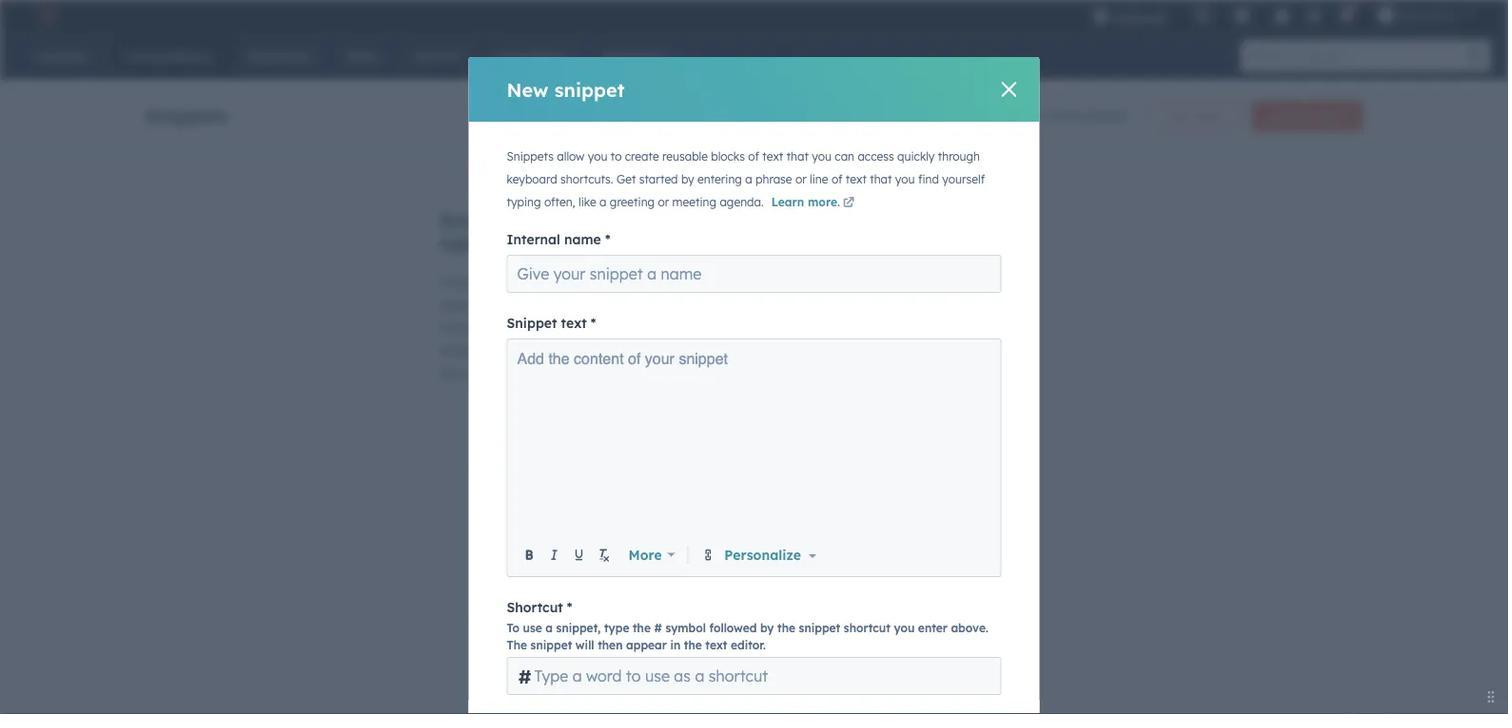Task type: describe. For each thing, give the bounding box(es) containing it.
allow
[[557, 149, 585, 164]]

snippets allow you to create reusable blocks of text that you can access quickly through keyboard shortcuts. get started by entering a phrase or line of text that you find yourself typing often, like a greeting or meeting agenda.
[[507, 149, 985, 209]]

1 horizontal spatial that
[[870, 172, 892, 187]]

of right blocks in the left of the page
[[749, 149, 760, 164]]

type inside shortcut to use a snippet, type the # symbol followed by the snippet shortcut you enter above. the snippet will then appear in the text editor.
[[604, 621, 630, 635]]

through
[[938, 149, 980, 164]]

5
[[1068, 108, 1075, 124]]

of right line at the top right of page
[[832, 172, 843, 187]]

can
[[835, 149, 855, 164]]

text up phrase
[[763, 149, 784, 164]]

new for new folder
[[1166, 109, 1190, 123]]

writing
[[541, 208, 609, 232]]

snippet
[[507, 315, 557, 332]]

learn
[[772, 195, 805, 209]]

often,
[[544, 195, 576, 209]]

marketplaces image
[[1234, 9, 1251, 26]]

help button
[[1266, 0, 1299, 30]]

crm.
[[572, 320, 605, 337]]

reusable
[[663, 149, 708, 164]]

by inside shortcut to use a snippet, type the # symbol followed by the snippet shortcut you enter above. the snippet will then appear in the text editor.
[[761, 621, 774, 635]]

more button
[[616, 546, 688, 565]]

the right followed
[[778, 621, 796, 635]]

taking
[[440, 232, 502, 256]]

hubspot link
[[23, 4, 71, 27]]

# inside shortcut element
[[518, 665, 532, 689]]

prospects
[[613, 297, 675, 314]]

you up the shortcuts.
[[588, 149, 608, 164]]

create snippet button
[[1252, 101, 1364, 131]]

a inside shortcut to use a snippet, type the # symbol followed by the snippet shortcut you enter above. the snippet will then appear in the text editor.
[[546, 621, 553, 635]]

responses
[[440, 297, 503, 314]]

new for new snippet
[[507, 78, 549, 101]]

to inside the snippets allow you to create reusable blocks of text that you can access quickly through keyboard shortcuts. get started by entering a phrase or line of text that you find yourself typing often, like a greeting or meeting agenda.
[[611, 149, 622, 164]]

settings link
[[1303, 5, 1326, 25]]

save time writing emails and taking notes
[[440, 208, 719, 256]]

you left can at right
[[812, 149, 832, 164]]

symbol
[[666, 621, 706, 635]]

over.
[[597, 366, 626, 382]]

of right over.
[[628, 350, 641, 367]]

send
[[658, 320, 688, 337]]

sent
[[566, 297, 593, 314]]

typing
[[507, 195, 541, 209]]

log
[[513, 343, 532, 359]]

snippets for snippets
[[145, 103, 228, 127]]

0 of 5 created
[[1039, 108, 1127, 124]]

common
[[632, 274, 687, 291]]

and inside save time writing emails and taking notes
[[682, 208, 719, 232]]

blocks
[[711, 149, 745, 164]]

upgrade
[[1114, 9, 1167, 25]]

create snippet
[[1269, 109, 1348, 123]]

text inside shortcut to use a snippet, type the # symbol followed by the snippet shortcut you enter above. the snippet will then appear in the text editor.
[[706, 638, 728, 653]]

without
[[574, 343, 621, 359]]

snippet down use
[[531, 638, 572, 653]]

new folder
[[1166, 109, 1225, 123]]

more
[[629, 547, 662, 564]]

1 horizontal spatial emails
[[522, 297, 562, 314]]

the inside create shortcuts to your most common responses in emails sent to prospects and notes logged in your crm. quickly send emails and log notes without having to type the same thing over and over.
[[440, 366, 460, 382]]

over
[[538, 366, 565, 382]]

create for create shortcuts to your most common responses in emails sent to prospects and notes logged in your crm. quickly send emails and log notes without having to type the same thing over and over.
[[440, 274, 482, 291]]

0 vertical spatial a
[[746, 172, 753, 187]]

help image
[[1274, 9, 1291, 26]]

0
[[1039, 108, 1048, 124]]

entering
[[698, 172, 742, 187]]

Internal name text field
[[507, 255, 1002, 293]]

shortcut
[[844, 621, 891, 635]]

the right add
[[549, 350, 570, 367]]

to right "shortcuts" at the left of the page
[[548, 274, 561, 291]]

followed
[[710, 621, 757, 635]]

personalize
[[725, 547, 802, 564]]

snippets banner
[[145, 95, 1364, 131]]

and up the send
[[679, 297, 703, 314]]

most
[[597, 274, 628, 291]]

create shortcuts to your most common responses in emails sent to prospects and notes logged in your crm. quickly send emails and log notes without having to type the same thing over and over.
[[440, 274, 716, 382]]

new snippet
[[507, 78, 625, 101]]

find
[[919, 172, 940, 187]]

use
[[523, 621, 542, 635]]

shortcuts.
[[561, 172, 614, 187]]

yourself
[[943, 172, 985, 187]]

you left find
[[896, 172, 915, 187]]

phrase
[[756, 172, 793, 187]]

the down symbol
[[684, 638, 702, 653]]

create for create snippet
[[1269, 109, 1304, 123]]

upgrade image
[[1093, 9, 1110, 26]]

enter
[[919, 621, 948, 635]]

shortcut to use a snippet, type the # symbol followed by the snippet shortcut you enter above. the snippet will then appear in the text editor.
[[507, 600, 989, 653]]

more.
[[808, 195, 841, 209]]

to down the send
[[671, 343, 684, 359]]

snippets for snippets allow you to create reusable blocks of text that you can access quickly through keyboard shortcuts. get started by entering a phrase or line of text that you find yourself typing often, like a greeting or meeting agenda.
[[507, 149, 554, 164]]

save
[[440, 208, 487, 232]]

text down sent
[[561, 315, 587, 332]]

shortcut element
[[507, 658, 1002, 696]]

1 vertical spatial a
[[600, 195, 607, 209]]

link opens in a new window image inside learn more. link
[[843, 198, 855, 209]]

menu containing johnsmith
[[1080, 0, 1486, 30]]

thing
[[502, 366, 534, 382]]

content
[[574, 350, 624, 367]]

quickly
[[898, 149, 935, 164]]

calling icon button
[[1186, 3, 1219, 28]]

appear
[[626, 638, 667, 653]]

above.
[[951, 621, 989, 635]]

name
[[564, 231, 601, 248]]

shortcuts
[[486, 274, 544, 291]]

1 vertical spatial notes
[[440, 320, 475, 337]]

new folder button
[[1150, 101, 1241, 131]]

0 horizontal spatial in
[[507, 297, 518, 314]]



Task type: locate. For each thing, give the bounding box(es) containing it.
emails
[[614, 208, 677, 232], [522, 297, 562, 314], [440, 343, 481, 359]]

1 vertical spatial snippets
[[507, 149, 554, 164]]

type inside create shortcuts to your most common responses in emails sent to prospects and notes logged in your crm. quickly send emails and log notes without having to type the same thing over and over.
[[688, 343, 716, 359]]

new left folder
[[1166, 109, 1190, 123]]

by inside the snippets allow you to create reusable blocks of text that you can access quickly through keyboard shortcuts. get started by entering a phrase or line of text that you find yourself typing often, like a greeting or meeting agenda.
[[682, 172, 695, 187]]

greeting
[[610, 195, 655, 209]]

create up responses
[[440, 274, 482, 291]]

# inside shortcut to use a snippet, type the # symbol followed by the snippet shortcut you enter above. the snippet will then appear in the text editor.
[[654, 621, 662, 635]]

1 vertical spatial create
[[440, 274, 482, 291]]

1 vertical spatial by
[[761, 621, 774, 635]]

create
[[625, 149, 659, 164]]

2 horizontal spatial emails
[[614, 208, 677, 232]]

0 vertical spatial emails
[[614, 208, 677, 232]]

you left enter
[[894, 621, 915, 635]]

create inside create shortcuts to your most common responses in emails sent to prospects and notes logged in your crm. quickly send emails and log notes without having to type the same thing over and over.
[[440, 274, 482, 291]]

and down without
[[569, 366, 593, 382]]

type down the send
[[688, 343, 716, 359]]

Search HubSpot search field
[[1241, 40, 1475, 72]]

2 vertical spatial a
[[546, 621, 553, 635]]

having
[[625, 343, 667, 359]]

0 horizontal spatial a
[[546, 621, 553, 635]]

0 horizontal spatial create
[[440, 274, 482, 291]]

snippet,
[[557, 621, 601, 635]]

type up then
[[604, 621, 630, 635]]

emails up same
[[440, 343, 481, 359]]

agenda.
[[720, 195, 764, 209]]

snippet down the send
[[679, 350, 728, 367]]

dialog containing new snippet
[[469, 57, 1040, 715]]

get
[[617, 172, 636, 187]]

add the content of your snippet
[[517, 350, 728, 367]]

snippet left shortcut
[[799, 621, 841, 635]]

calling icon image
[[1194, 7, 1211, 25]]

internal
[[507, 231, 561, 248]]

1 vertical spatial your
[[541, 320, 569, 337]]

0 horizontal spatial that
[[787, 149, 809, 164]]

and left agenda.
[[682, 208, 719, 232]]

1 vertical spatial or
[[658, 195, 669, 209]]

create
[[1269, 109, 1304, 123], [440, 274, 482, 291]]

1 vertical spatial type
[[604, 621, 630, 635]]

# down the
[[518, 665, 532, 689]]

in down "shortcuts" at the left of the page
[[507, 297, 518, 314]]

your down sent
[[541, 320, 569, 337]]

learn more.
[[772, 195, 841, 209]]

to up get
[[611, 149, 622, 164]]

started
[[639, 172, 678, 187]]

text
[[763, 149, 784, 164], [846, 172, 867, 187], [561, 315, 587, 332], [706, 638, 728, 653]]

0 horizontal spatial by
[[682, 172, 695, 187]]

access
[[858, 149, 895, 164]]

dialog
[[469, 57, 1040, 715]]

the
[[507, 638, 527, 653]]

1 vertical spatial emails
[[522, 297, 562, 314]]

of
[[1051, 108, 1064, 124], [749, 149, 760, 164], [832, 172, 843, 187], [628, 350, 641, 367]]

time
[[493, 208, 535, 232]]

snippet inside button
[[1308, 109, 1348, 123]]

in up the log
[[526, 320, 537, 337]]

folder
[[1194, 109, 1225, 123]]

None text field
[[518, 348, 991, 539]]

close image
[[1002, 82, 1017, 97]]

notifications image
[[1338, 9, 1355, 26]]

of inside snippets banner
[[1051, 108, 1064, 124]]

new
[[507, 78, 549, 101], [1166, 109, 1190, 123]]

1 horizontal spatial create
[[1269, 109, 1304, 123]]

0 horizontal spatial #
[[518, 665, 532, 689]]

0 vertical spatial your
[[565, 274, 593, 291]]

johnsmith
[[1399, 7, 1456, 23]]

keyboard
[[507, 172, 558, 187]]

1 horizontal spatial new
[[1166, 109, 1190, 123]]

2 vertical spatial your
[[645, 350, 675, 367]]

0 vertical spatial type
[[688, 343, 716, 359]]

2 horizontal spatial a
[[746, 172, 753, 187]]

of left 5
[[1051, 108, 1064, 124]]

1 horizontal spatial snippets
[[507, 149, 554, 164]]

by down reusable
[[682, 172, 695, 187]]

snippet up allow
[[555, 78, 625, 101]]

that down access
[[870, 172, 892, 187]]

internal name
[[507, 231, 601, 248]]

0 vertical spatial by
[[682, 172, 695, 187]]

2 vertical spatial notes
[[536, 343, 570, 359]]

1 horizontal spatial #
[[654, 621, 662, 635]]

quickly
[[608, 320, 654, 337]]

meeting
[[673, 195, 717, 209]]

0 vertical spatial new
[[507, 78, 549, 101]]

line
[[810, 172, 829, 187]]

1 horizontal spatial by
[[761, 621, 774, 635]]

1 horizontal spatial or
[[796, 172, 807, 187]]

john smith image
[[1378, 7, 1395, 24]]

new up keyboard
[[507, 78, 549, 101]]

create right folder
[[1269, 109, 1304, 123]]

your down the send
[[645, 350, 675, 367]]

that
[[787, 149, 809, 164], [870, 172, 892, 187]]

or down "started"
[[658, 195, 669, 209]]

and
[[682, 208, 719, 232], [679, 297, 703, 314], [485, 343, 509, 359], [569, 366, 593, 382]]

your up sent
[[565, 274, 593, 291]]

snippet text
[[507, 315, 587, 332]]

or left line at the top right of page
[[796, 172, 807, 187]]

0 vertical spatial #
[[654, 621, 662, 635]]

link opens in a new window image
[[843, 195, 855, 212], [843, 198, 855, 209]]

personalize button
[[721, 545, 821, 566]]

johnsmith button
[[1366, 0, 1484, 30]]

0 vertical spatial in
[[507, 297, 518, 314]]

the
[[549, 350, 570, 367], [440, 366, 460, 382], [633, 621, 651, 635], [778, 621, 796, 635], [684, 638, 702, 653]]

2 link opens in a new window image from the top
[[843, 198, 855, 209]]

same
[[464, 366, 498, 382]]

0 horizontal spatial new
[[507, 78, 549, 101]]

a right like
[[600, 195, 607, 209]]

0 vertical spatial notes
[[508, 232, 560, 256]]

notes up "shortcuts" at the left of the page
[[508, 232, 560, 256]]

1 vertical spatial new
[[1166, 109, 1190, 123]]

add
[[517, 350, 544, 367]]

that up phrase
[[787, 149, 809, 164]]

menu
[[1080, 0, 1486, 30]]

1 horizontal spatial a
[[600, 195, 607, 209]]

search image
[[1469, 50, 1482, 63]]

2 vertical spatial emails
[[440, 343, 481, 359]]

0 horizontal spatial emails
[[440, 343, 481, 359]]

0 horizontal spatial or
[[658, 195, 669, 209]]

0 horizontal spatial type
[[604, 621, 630, 635]]

new inside button
[[1166, 109, 1190, 123]]

menu item
[[1181, 0, 1185, 30]]

1 horizontal spatial type
[[688, 343, 716, 359]]

hubspot image
[[34, 4, 57, 27]]

in down symbol
[[671, 638, 681, 653]]

emails down "started"
[[614, 208, 677, 232]]

0 vertical spatial that
[[787, 149, 809, 164]]

1 link opens in a new window image from the top
[[843, 195, 855, 212]]

new inside dialog
[[507, 78, 549, 101]]

your
[[565, 274, 593, 291], [541, 320, 569, 337], [645, 350, 675, 367]]

by
[[682, 172, 695, 187], [761, 621, 774, 635]]

search button
[[1459, 40, 1492, 72]]

editor.
[[731, 638, 766, 653]]

1 horizontal spatial in
[[526, 320, 537, 337]]

2 horizontal spatial in
[[671, 638, 681, 653]]

snippets inside the snippets allow you to create reusable blocks of text that you can access quickly through keyboard shortcuts. get started by entering a phrase or line of text that you find yourself typing often, like a greeting or meeting agenda.
[[507, 149, 554, 164]]

Type a word to use as a shortcut text field
[[507, 658, 1002, 696]]

the up appear
[[633, 621, 651, 635]]

1 vertical spatial in
[[526, 320, 537, 337]]

a up agenda.
[[746, 172, 753, 187]]

settings image
[[1306, 8, 1323, 25]]

learn more. link
[[772, 195, 858, 212]]

you inside shortcut to use a snippet, type the # symbol followed by the snippet shortcut you enter above. the snippet will then appear in the text editor.
[[894, 621, 915, 635]]

snippet down search hubspot search box
[[1308, 109, 1348, 123]]

# up appear
[[654, 621, 662, 635]]

shortcut
[[507, 600, 563, 616]]

notes inside save time writing emails and taking notes
[[508, 232, 560, 256]]

created
[[1079, 108, 1127, 124]]

snippets inside banner
[[145, 103, 228, 127]]

create inside create snippet button
[[1269, 109, 1304, 123]]

#
[[654, 621, 662, 635], [518, 665, 532, 689]]

1 vertical spatial that
[[870, 172, 892, 187]]

notifications button
[[1330, 0, 1363, 30]]

text down followed
[[706, 638, 728, 653]]

2 vertical spatial in
[[671, 638, 681, 653]]

or
[[796, 172, 807, 187], [658, 195, 669, 209]]

emails inside save time writing emails and taking notes
[[614, 208, 677, 232]]

and down logged
[[485, 343, 509, 359]]

1 vertical spatial #
[[518, 665, 532, 689]]

marketplaces button
[[1223, 0, 1263, 30]]

a
[[746, 172, 753, 187], [600, 195, 607, 209], [546, 621, 553, 635]]

0 vertical spatial snippets
[[145, 103, 228, 127]]

snippet
[[555, 78, 625, 101], [1308, 109, 1348, 123], [679, 350, 728, 367], [799, 621, 841, 635], [531, 638, 572, 653]]

to
[[507, 621, 520, 635]]

snippets
[[145, 103, 228, 127], [507, 149, 554, 164]]

notes
[[508, 232, 560, 256], [440, 320, 475, 337], [536, 343, 570, 359]]

will
[[576, 638, 595, 653]]

a right use
[[546, 621, 553, 635]]

0 horizontal spatial snippets
[[145, 103, 228, 127]]

like
[[579, 195, 597, 209]]

logged
[[479, 320, 522, 337]]

text down can at right
[[846, 172, 867, 187]]

emails up snippet text
[[522, 297, 562, 314]]

0 vertical spatial create
[[1269, 109, 1304, 123]]

then
[[598, 638, 623, 653]]

by up editor.
[[761, 621, 774, 635]]

0 vertical spatial or
[[796, 172, 807, 187]]

notes up over
[[536, 343, 570, 359]]

the left same
[[440, 366, 460, 382]]

you
[[588, 149, 608, 164], [812, 149, 832, 164], [896, 172, 915, 187], [894, 621, 915, 635]]

to
[[611, 149, 622, 164], [548, 274, 561, 291], [596, 297, 609, 314], [671, 343, 684, 359]]

in inside shortcut to use a snippet, type the # symbol followed by the snippet shortcut you enter above. the snippet will then appear in the text editor.
[[671, 638, 681, 653]]

to right sent
[[596, 297, 609, 314]]

notes down responses
[[440, 320, 475, 337]]



Task type: vqa. For each thing, say whether or not it's contained in the screenshot.
Restore
no



